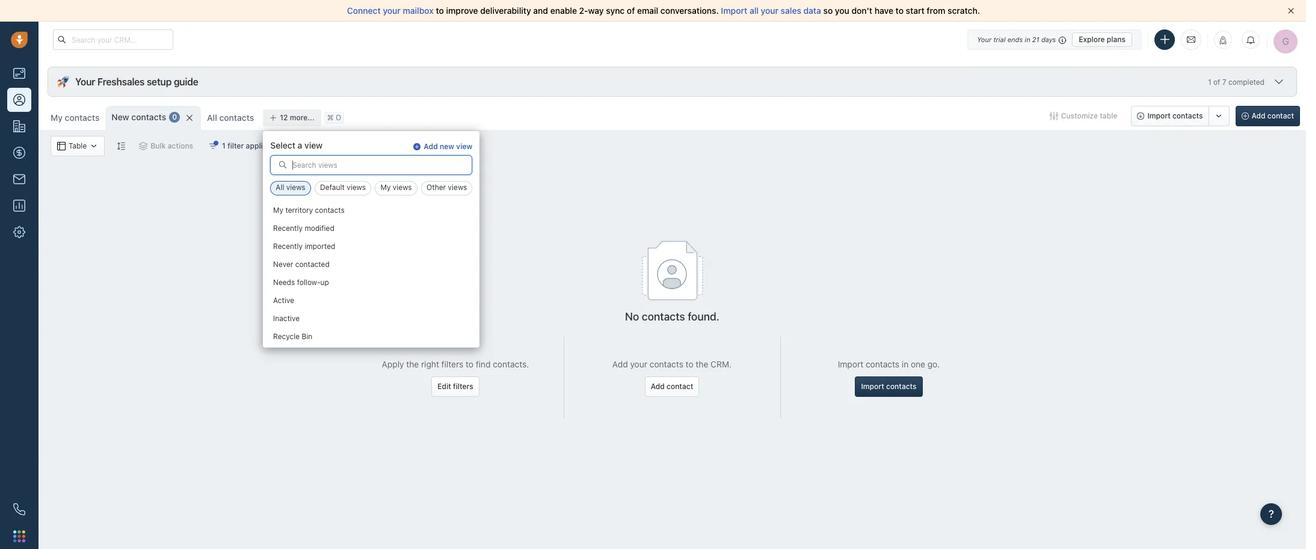 Task type: locate. For each thing, give the bounding box(es) containing it.
modified
[[305, 224, 335, 233]]

search image
[[279, 161, 287, 169]]

0 horizontal spatial add contact
[[651, 382, 693, 391]]

my views
[[381, 183, 412, 192]]

all
[[750, 5, 759, 16]]

1 vertical spatial 1
[[222, 141, 226, 150]]

1 views from the left
[[286, 183, 305, 192]]

0 vertical spatial of
[[627, 5, 635, 16]]

import contacts group
[[1132, 106, 1230, 126]]

my up table popup button at top left
[[51, 113, 63, 123]]

bulk actions button
[[131, 136, 201, 156]]

0 horizontal spatial container_wx8msf4aqz5i3rn1 image
[[139, 142, 148, 150]]

plans
[[1107, 35, 1126, 44]]

1 vertical spatial filters
[[453, 382, 473, 391]]

0 horizontal spatial 1
[[222, 141, 226, 150]]

1 horizontal spatial 1
[[1208, 77, 1212, 86]]

1 recently from the top
[[273, 224, 303, 233]]

way
[[588, 5, 604, 16]]

1 vertical spatial import contacts button
[[855, 377, 923, 397]]

default views button
[[315, 181, 371, 196]]

0 horizontal spatial my
[[51, 113, 63, 123]]

needs
[[273, 278, 295, 287]]

0 horizontal spatial of
[[627, 5, 635, 16]]

0 horizontal spatial your
[[75, 76, 95, 87]]

all
[[207, 113, 217, 123], [276, 183, 284, 192]]

0 vertical spatial recently
[[273, 224, 303, 233]]

no contacts found.
[[625, 311, 720, 323]]

your right all
[[761, 5, 779, 16]]

add contact down add your contacts to the crm.
[[651, 382, 693, 391]]

0 vertical spatial your
[[977, 35, 992, 43]]

views inside button
[[393, 183, 412, 192]]

sales
[[781, 5, 801, 16]]

style_myh0__igzzd8unmi image
[[117, 142, 125, 150]]

container_wx8msf4aqz5i3rn1 image for customize table
[[1050, 112, 1058, 120]]

from
[[927, 5, 946, 16]]

add contact down "completed" at the top of page
[[1252, 111, 1294, 120]]

container_wx8msf4aqz5i3rn1 image left table
[[57, 142, 66, 150]]

1 vertical spatial add contact button
[[645, 377, 699, 397]]

freshworks switcher image
[[13, 531, 25, 543]]

import contacts
[[1148, 111, 1203, 120], [861, 382, 917, 391]]

1 left filter
[[222, 141, 226, 150]]

1
[[1208, 77, 1212, 86], [222, 141, 226, 150]]

0 vertical spatial in
[[1025, 35, 1031, 43]]

import all your sales data link
[[721, 5, 824, 16]]

contact
[[1268, 111, 1294, 120], [667, 382, 693, 391]]

0 horizontal spatial import contacts
[[861, 382, 917, 391]]

1 vertical spatial import contacts
[[861, 382, 917, 391]]

import contacts in one go.
[[838, 359, 940, 369]]

improve
[[446, 5, 478, 16]]

sync
[[606, 5, 625, 16]]

your down no
[[630, 359, 648, 369]]

recycle
[[273, 332, 300, 341]]

phone element
[[7, 498, 31, 522]]

explore plans
[[1079, 35, 1126, 44]]

new contacts link
[[112, 111, 166, 123]]

of
[[627, 5, 635, 16], [1214, 77, 1221, 86]]

to left start
[[896, 5, 904, 16]]

recently up never
[[273, 242, 303, 251]]

3 views from the left
[[393, 183, 412, 192]]

in left 21
[[1025, 35, 1031, 43]]

4 views from the left
[[448, 183, 467, 192]]

your left trial
[[977, 35, 992, 43]]

0 horizontal spatial the
[[406, 359, 419, 369]]

2 horizontal spatial my
[[381, 183, 391, 192]]

container_wx8msf4aqz5i3rn1 image inside bulk actions button
[[139, 142, 148, 150]]

contacts.
[[493, 359, 529, 369]]

the
[[406, 359, 419, 369], [696, 359, 708, 369]]

1 horizontal spatial container_wx8msf4aqz5i3rn1 image
[[90, 142, 98, 150]]

⌘
[[327, 113, 334, 122]]

container_wx8msf4aqz5i3rn1 image
[[139, 142, 148, 150], [209, 142, 217, 150]]

views left the other
[[393, 183, 412, 192]]

1 horizontal spatial import contacts
[[1148, 111, 1203, 120]]

2 vertical spatial my
[[273, 206, 284, 215]]

0 horizontal spatial contact
[[667, 382, 693, 391]]

add left new
[[424, 142, 438, 151]]

all views button
[[270, 181, 311, 196]]

recently
[[273, 224, 303, 233], [273, 242, 303, 251]]

container_wx8msf4aqz5i3rn1 image left filter
[[209, 142, 217, 150]]

filters right the edit
[[453, 382, 473, 391]]

0 vertical spatial import contacts
[[1148, 111, 1203, 120]]

views inside button
[[286, 183, 305, 192]]

all views
[[276, 183, 305, 192]]

container_wx8msf4aqz5i3rn1 image left bulk
[[139, 142, 148, 150]]

view right new
[[456, 142, 473, 151]]

all for all views
[[276, 183, 284, 192]]

1 for 1 filter applied
[[222, 141, 226, 150]]

2 container_wx8msf4aqz5i3rn1 image from the left
[[209, 142, 217, 150]]

views right the other
[[448, 183, 467, 192]]

recently imported
[[273, 242, 336, 251]]

your left freshsales at the top left of the page
[[75, 76, 95, 87]]

0 vertical spatial filters
[[442, 359, 463, 369]]

container_wx8msf4aqz5i3rn1 image right table
[[90, 142, 98, 150]]

active
[[273, 296, 294, 305]]

my left territory
[[273, 206, 284, 215]]

select a view
[[270, 140, 323, 150]]

connect your mailbox link
[[347, 5, 436, 16]]

0 horizontal spatial add contact button
[[645, 377, 699, 397]]

1 horizontal spatial in
[[1025, 35, 1031, 43]]

applied
[[246, 141, 272, 150]]

my for my contacts
[[51, 113, 63, 123]]

views for all views
[[286, 183, 305, 192]]

table
[[1100, 111, 1118, 120]]

territory
[[286, 206, 313, 215]]

1 vertical spatial of
[[1214, 77, 1221, 86]]

1 horizontal spatial import contacts button
[[1132, 106, 1209, 126]]

0 vertical spatial 1
[[1208, 77, 1212, 86]]

email
[[637, 5, 659, 16]]

other views
[[427, 183, 467, 192]]

your
[[977, 35, 992, 43], [75, 76, 95, 87]]

1 for 1 of 7 completed
[[1208, 77, 1212, 86]]

0 vertical spatial add contact button
[[1236, 106, 1300, 126]]

1 horizontal spatial container_wx8msf4aqz5i3rn1 image
[[209, 142, 217, 150]]

email image
[[1187, 34, 1196, 45]]

view right the a
[[305, 140, 323, 150]]

views
[[286, 183, 305, 192], [347, 183, 366, 192], [393, 183, 412, 192], [448, 183, 467, 192]]

1 horizontal spatial add contact
[[1252, 111, 1294, 120]]

1 the from the left
[[406, 359, 419, 369]]

find
[[476, 359, 491, 369]]

views for other views
[[448, 183, 467, 192]]

0 horizontal spatial container_wx8msf4aqz5i3rn1 image
[[57, 142, 66, 150]]

container_wx8msf4aqz5i3rn1 image
[[1050, 112, 1058, 120], [57, 142, 66, 150], [90, 142, 98, 150]]

to right mailbox
[[436, 5, 444, 16]]

the left 'crm.'
[[696, 359, 708, 369]]

one
[[911, 359, 926, 369]]

container_wx8msf4aqz5i3rn1 image inside customize table button
[[1050, 112, 1058, 120]]

1 horizontal spatial my
[[273, 206, 284, 215]]

container_wx8msf4aqz5i3rn1 image for table
[[57, 142, 66, 150]]

all right 0
[[207, 113, 217, 123]]

add
[[1252, 111, 1266, 120], [424, 142, 438, 151], [613, 359, 628, 369], [651, 382, 665, 391]]

your left mailbox
[[383, 5, 401, 16]]

in
[[1025, 35, 1031, 43], [902, 359, 909, 369]]

1 horizontal spatial your
[[977, 35, 992, 43]]

2 recently from the top
[[273, 242, 303, 251]]

1 vertical spatial all
[[276, 183, 284, 192]]

1 horizontal spatial view
[[456, 142, 473, 151]]

add contact button
[[1236, 106, 1300, 126], [645, 377, 699, 397]]

add contact button down "completed" at the top of page
[[1236, 106, 1300, 126]]

0 vertical spatial contact
[[1268, 111, 1294, 120]]

1 horizontal spatial the
[[696, 359, 708, 369]]

0 horizontal spatial view
[[305, 140, 323, 150]]

add contact button down add your contacts to the crm.
[[645, 377, 699, 397]]

in left the one
[[902, 359, 909, 369]]

actions
[[168, 141, 193, 150]]

never
[[273, 260, 293, 269]]

recently down territory
[[273, 224, 303, 233]]

1 vertical spatial my
[[381, 183, 391, 192]]

my inside button
[[381, 183, 391, 192]]

of right sync
[[627, 5, 635, 16]]

filters right right
[[442, 359, 463, 369]]

1 horizontal spatial your
[[630, 359, 648, 369]]

0 horizontal spatial in
[[902, 359, 909, 369]]

0 horizontal spatial all
[[207, 113, 217, 123]]

1 vertical spatial your
[[75, 76, 95, 87]]

my down search views search box
[[381, 183, 391, 192]]

of left 7
[[1214, 77, 1221, 86]]

0 vertical spatial my
[[51, 113, 63, 123]]

0 horizontal spatial your
[[383, 5, 401, 16]]

all down search image
[[276, 183, 284, 192]]

1 left 7
[[1208, 77, 1212, 86]]

phone image
[[13, 504, 25, 516]]

1 inside button
[[222, 141, 226, 150]]

2 views from the left
[[347, 183, 366, 192]]

contacts inside group
[[1173, 111, 1203, 120]]

12
[[280, 113, 288, 122]]

my territory contacts
[[273, 206, 345, 215]]

edit filters
[[438, 382, 473, 391]]

1 container_wx8msf4aqz5i3rn1 image from the left
[[139, 142, 148, 150]]

more...
[[290, 113, 315, 122]]

enable
[[550, 5, 577, 16]]

you
[[835, 5, 850, 16]]

add down add your contacts to the crm.
[[651, 382, 665, 391]]

the left right
[[406, 359, 419, 369]]

apply the right filters to find contacts.
[[382, 359, 529, 369]]

all inside button
[[276, 183, 284, 192]]

0 vertical spatial import contacts button
[[1132, 106, 1209, 126]]

your for your freshsales setup guide
[[75, 76, 95, 87]]

0 vertical spatial all
[[207, 113, 217, 123]]

all contacts button
[[201, 106, 260, 130], [207, 113, 254, 123]]

all for all contacts
[[207, 113, 217, 123]]

add contact
[[1252, 111, 1294, 120], [651, 382, 693, 391]]

1 vertical spatial recently
[[273, 242, 303, 251]]

filters inside button
[[453, 382, 473, 391]]

container_wx8msf4aqz5i3rn1 image left customize
[[1050, 112, 1058, 120]]

your freshsales setup guide
[[75, 76, 198, 87]]

views right default
[[347, 183, 366, 192]]

1 horizontal spatial all
[[276, 183, 284, 192]]

import inside group
[[1148, 111, 1171, 120]]

your
[[383, 5, 401, 16], [761, 5, 779, 16], [630, 359, 648, 369]]

filters
[[442, 359, 463, 369], [453, 382, 473, 391]]

view for add new view
[[456, 142, 473, 151]]

views up territory
[[286, 183, 305, 192]]

2 horizontal spatial container_wx8msf4aqz5i3rn1 image
[[1050, 112, 1058, 120]]

container_wx8msf4aqz5i3rn1 image inside 1 filter applied button
[[209, 142, 217, 150]]

inactive
[[273, 314, 300, 323]]



Task type: describe. For each thing, give the bounding box(es) containing it.
customize table
[[1061, 111, 1118, 120]]

other views button
[[421, 181, 473, 196]]

close image
[[1288, 8, 1294, 14]]

o
[[336, 113, 341, 122]]

guide
[[174, 76, 198, 87]]

up
[[321, 278, 329, 287]]

1 vertical spatial add contact
[[651, 382, 693, 391]]

edit
[[438, 382, 451, 391]]

views for default views
[[347, 183, 366, 192]]

new
[[440, 142, 454, 151]]

customize
[[1061, 111, 1098, 120]]

add new view
[[424, 142, 473, 151]]

other
[[427, 183, 446, 192]]

your trial ends in 21 days
[[977, 35, 1056, 43]]

view for select a view
[[305, 140, 323, 150]]

never contacted
[[273, 260, 330, 269]]

your for add your contacts to the crm.
[[630, 359, 648, 369]]

imported
[[305, 242, 336, 251]]

1 horizontal spatial contact
[[1268, 111, 1294, 120]]

don't
[[852, 5, 873, 16]]

days
[[1042, 35, 1056, 43]]

table
[[69, 142, 87, 151]]

go.
[[928, 359, 940, 369]]

my for my territory contacts
[[273, 206, 284, 215]]

my for my views
[[381, 183, 391, 192]]

1 filter applied button
[[201, 136, 279, 156]]

to left 'crm.'
[[686, 359, 694, 369]]

filter
[[228, 141, 244, 150]]

deliverability
[[480, 5, 531, 16]]

bin
[[302, 332, 313, 341]]

start
[[906, 5, 925, 16]]

freshsales
[[97, 76, 145, 87]]

scratch.
[[948, 5, 980, 16]]

setup
[[147, 76, 172, 87]]

to left find
[[466, 359, 474, 369]]

recycle bin
[[273, 332, 313, 341]]

new
[[112, 112, 129, 122]]

recently for recently modified
[[273, 224, 303, 233]]

1 horizontal spatial add contact button
[[1236, 106, 1300, 126]]

my views button
[[375, 181, 417, 196]]

add down "completed" at the top of page
[[1252, 111, 1266, 120]]

views for my views
[[393, 183, 412, 192]]

0 vertical spatial add contact
[[1252, 111, 1294, 120]]

recently for recently imported
[[273, 242, 303, 251]]

select
[[270, 140, 295, 150]]

recently modified
[[273, 224, 335, 233]]

needs follow-up
[[273, 278, 329, 287]]

2 the from the left
[[696, 359, 708, 369]]

add your contacts to the crm.
[[613, 359, 732, 369]]

your for your trial ends in 21 days
[[977, 35, 992, 43]]

0
[[172, 113, 177, 122]]

import contacts inside import contacts group
[[1148, 111, 1203, 120]]

new contacts 0
[[112, 112, 177, 122]]

1 of 7 completed
[[1208, 77, 1265, 86]]

have
[[875, 5, 894, 16]]

your for connect your mailbox to improve deliverability and enable 2-way sync of email conversations. import all your sales data so you don't have to start from scratch.
[[383, 5, 401, 16]]

found.
[[688, 311, 720, 323]]

connect
[[347, 5, 381, 16]]

12 more...
[[280, 113, 315, 122]]

2 horizontal spatial your
[[761, 5, 779, 16]]

explore
[[1079, 35, 1105, 44]]

explore plans link
[[1072, 32, 1133, 47]]

mailbox
[[403, 5, 434, 16]]

table button
[[51, 136, 105, 156]]

12 more... button
[[263, 110, 321, 126]]

right
[[421, 359, 439, 369]]

add down no
[[613, 359, 628, 369]]

Search your CRM... text field
[[53, 29, 173, 50]]

container_wx8msf4aqz5i3rn1 image for bulk actions button
[[139, 142, 148, 150]]

contacted
[[295, 260, 330, 269]]

edit filters button
[[432, 377, 479, 397]]

so
[[824, 5, 833, 16]]

connect your mailbox to improve deliverability and enable 2-way sync of email conversations. import all your sales data so you don't have to start from scratch.
[[347, 5, 980, 16]]

7
[[1223, 77, 1227, 86]]

⌘ o
[[327, 113, 341, 122]]

bulk actions
[[151, 141, 193, 150]]

1 vertical spatial contact
[[667, 382, 693, 391]]

apply
[[382, 359, 404, 369]]

crm.
[[711, 359, 732, 369]]

1 vertical spatial in
[[902, 359, 909, 369]]

customize table button
[[1042, 106, 1126, 126]]

ends
[[1008, 35, 1023, 43]]

2-
[[579, 5, 588, 16]]

and
[[533, 5, 548, 16]]

trial
[[994, 35, 1006, 43]]

data
[[804, 5, 821, 16]]

1 filter applied
[[222, 141, 272, 150]]

my contacts
[[51, 113, 100, 123]]

container_wx8msf4aqz5i3rn1 image for 1 filter applied button
[[209, 142, 217, 150]]

follow-
[[297, 278, 321, 287]]

default
[[320, 183, 345, 192]]

0 horizontal spatial import contacts button
[[855, 377, 923, 397]]

a
[[298, 140, 302, 150]]

1 horizontal spatial of
[[1214, 77, 1221, 86]]

bulk
[[151, 141, 166, 150]]

Search views search field
[[271, 156, 472, 175]]



Task type: vqa. For each thing, say whether or not it's contained in the screenshot.
The Views related to My views
yes



